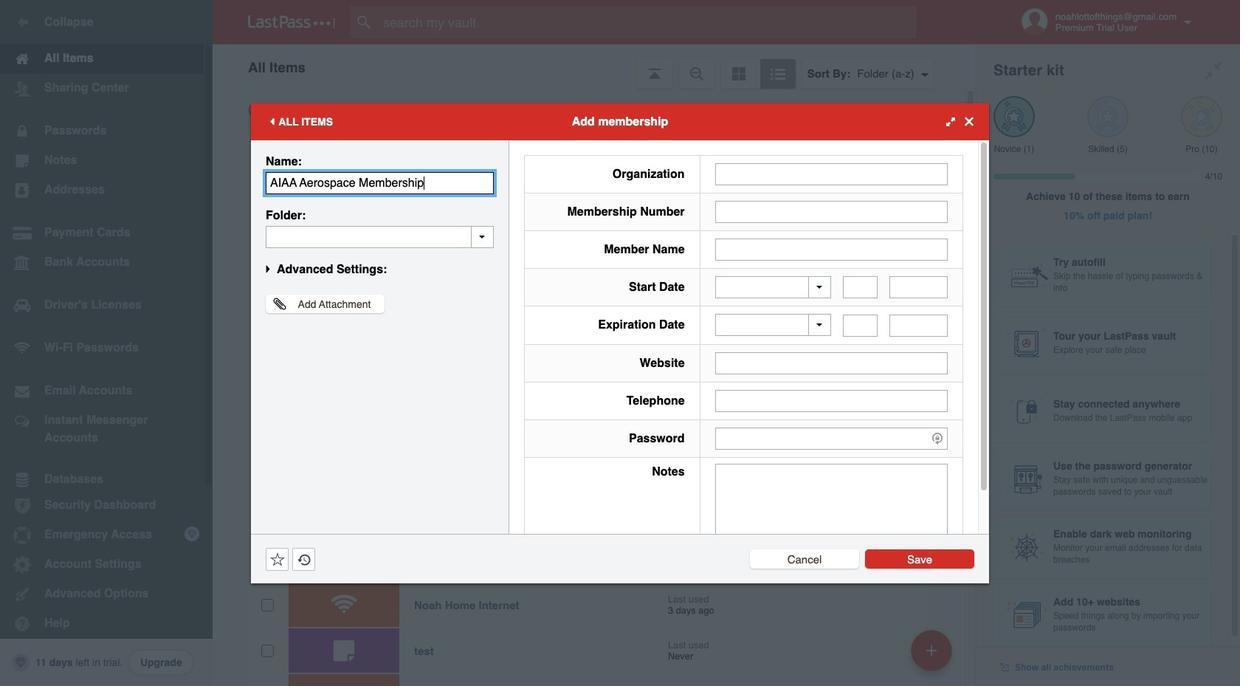 Task type: locate. For each thing, give the bounding box(es) containing it.
None text field
[[266, 172, 494, 194], [715, 200, 948, 223], [266, 226, 494, 248], [843, 276, 878, 298], [843, 314, 878, 336], [715, 352, 948, 374], [715, 390, 948, 412], [715, 463, 948, 555], [266, 172, 494, 194], [715, 200, 948, 223], [266, 226, 494, 248], [843, 276, 878, 298], [843, 314, 878, 336], [715, 352, 948, 374], [715, 390, 948, 412], [715, 463, 948, 555]]

None text field
[[715, 163, 948, 185], [715, 238, 948, 260], [890, 276, 948, 298], [890, 314, 948, 336], [715, 163, 948, 185], [715, 238, 948, 260], [890, 276, 948, 298], [890, 314, 948, 336]]

search my vault text field
[[350, 6, 940, 38]]

vault options navigation
[[213, 44, 976, 89]]

dialog
[[251, 103, 990, 583]]

new item image
[[927, 645, 937, 655]]

Search search field
[[350, 6, 940, 38]]

None password field
[[715, 427, 948, 449]]



Task type: vqa. For each thing, say whether or not it's contained in the screenshot.
new item element on the bottom right of the page
no



Task type: describe. For each thing, give the bounding box(es) containing it.
new item navigation
[[906, 625, 962, 686]]

lastpass image
[[248, 16, 335, 29]]

main navigation navigation
[[0, 0, 213, 686]]



